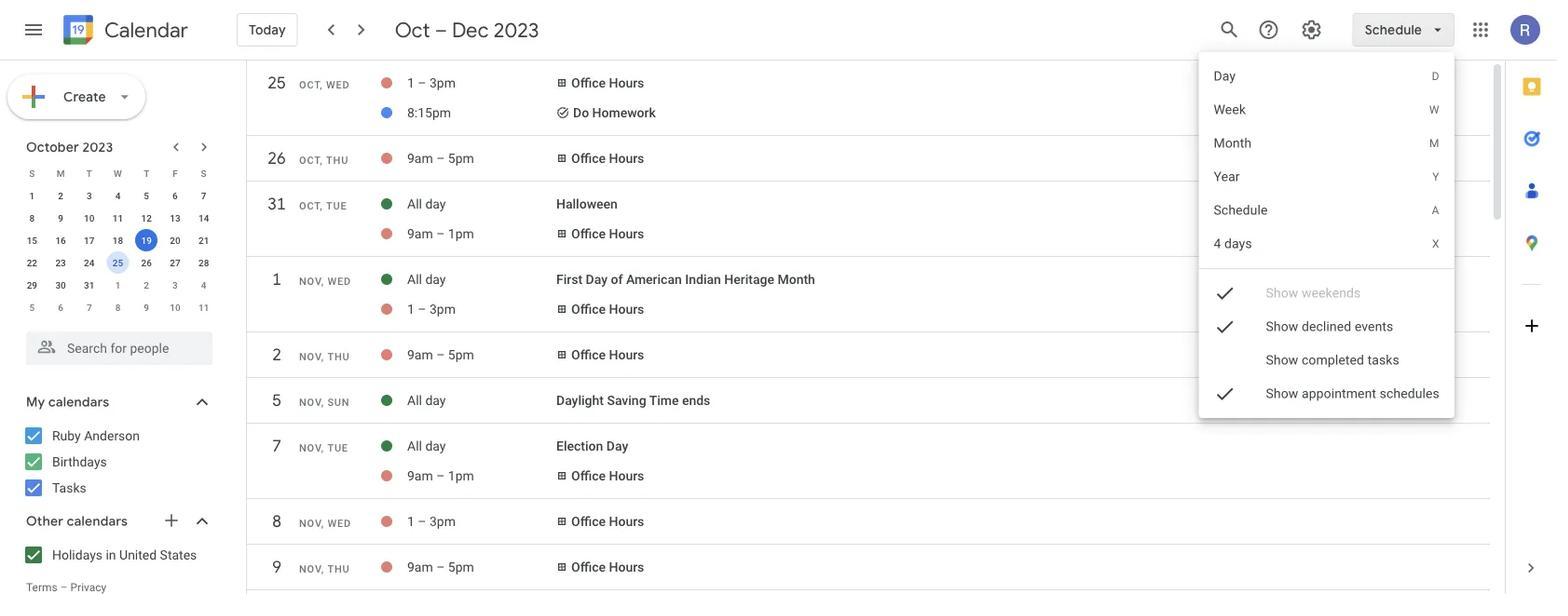 Task type: vqa. For each thing, say whether or not it's contained in the screenshot.


Task type: locate. For each thing, give the bounding box(es) containing it.
7 office hours from the top
[[572, 514, 645, 530]]

1 check checkbox item from the top
[[1200, 277, 1455, 310]]

11 up 18
[[113, 213, 123, 224]]

1 horizontal spatial 2
[[144, 280, 149, 291]]

office hours button for office hours cell inside the 31 row group
[[572, 226, 645, 242]]

1 horizontal spatial 9
[[144, 302, 149, 313]]

3 nov from the top
[[299, 397, 321, 409]]

hours inside 26 'row'
[[609, 151, 645, 166]]

1 horizontal spatial 3
[[173, 280, 178, 291]]

saving
[[607, 393, 647, 409]]

– inside 9 row
[[437, 560, 445, 575]]

0 vertical spatial day
[[1215, 69, 1237, 84]]

office inside 26 'row'
[[572, 151, 606, 166]]

1 9am – 5pm from the top
[[407, 151, 474, 166]]

9am – 1pm cell
[[407, 219, 557, 249], [407, 462, 557, 491]]

5 inside grid
[[271, 390, 281, 412]]

1 vertical spatial 3
[[173, 280, 178, 291]]

office hours inside 26 'row'
[[572, 151, 645, 166]]

schedule
[[1366, 21, 1423, 38], [1215, 203, 1269, 218]]

1 vertical spatial 1 – 3pm
[[407, 302, 456, 317]]

9am inside 2 row
[[407, 348, 433, 363]]

8 up 9 link
[[271, 511, 281, 533]]

9
[[58, 213, 63, 224], [144, 302, 149, 313], [271, 557, 281, 579]]

1 – 3pm
[[407, 75, 456, 91], [407, 302, 456, 317], [407, 514, 456, 530]]

2 all day cell from the top
[[407, 265, 557, 295]]

, right 25 link
[[320, 79, 323, 91]]

hours for office hours cell associated with 26 'row'
[[609, 151, 645, 166]]

1 vertical spatial 1pm
[[448, 469, 474, 484]]

2 vertical spatial thu
[[328, 564, 350, 576]]

3 up 10 element
[[87, 190, 92, 201]]

0 vertical spatial thu
[[326, 155, 349, 166]]

4
[[115, 190, 121, 201], [1215, 236, 1222, 252], [201, 280, 206, 291]]

nov right 8 link
[[299, 518, 321, 530]]

hours for office hours cell within the 7 'row group'
[[609, 469, 645, 484]]

check checkbox item up declined on the right of the page
[[1200, 277, 1455, 310]]

all day for 31
[[407, 196, 446, 212]]

office hours inside 7 'row group'
[[572, 469, 645, 484]]

7 row
[[247, 430, 1491, 473]]

5 office hours cell from the top
[[557, 340, 1481, 370]]

day inside 31 'row'
[[426, 196, 446, 212]]

1 office from the top
[[572, 75, 606, 91]]

1 vertical spatial 31
[[84, 280, 95, 291]]

2 show from the top
[[1267, 319, 1299, 335]]

1 3pm from the top
[[430, 75, 456, 91]]

3
[[87, 190, 92, 201], [173, 280, 178, 291]]

2 vertical spatial 9am – 5pm
[[407, 560, 474, 575]]

show for show appointment schedules
[[1267, 386, 1299, 402]]

office inside 7 'row group'
[[572, 469, 606, 484]]

– for office hours cell corresponding to 2 row
[[437, 348, 445, 363]]

25 row
[[247, 66, 1491, 109]]

1 – 3pm cell inside 8 row
[[407, 507, 557, 537]]

nov , thu
[[299, 351, 350, 363], [299, 564, 350, 576]]

1 horizontal spatial 4
[[201, 280, 206, 291]]

8 office hours from the top
[[572, 560, 645, 575]]

office for 1 row group
[[572, 302, 606, 317]]

1 all day from the top
[[407, 196, 446, 212]]

schedule inside menu item
[[1215, 203, 1269, 218]]

y
[[1433, 171, 1440, 184]]

9 up 16 "element"
[[58, 213, 63, 224]]

2023 right october
[[82, 139, 113, 156]]

office hours inside 25 row
[[572, 75, 645, 91]]

month
[[1215, 136, 1252, 151], [778, 272, 816, 287]]

0 horizontal spatial 31
[[84, 280, 95, 291]]

nov right 2 link on the left bottom of the page
[[299, 351, 321, 363]]

9am inside 26 'row'
[[407, 151, 433, 166]]

27 element
[[164, 252, 186, 274]]

1 – 3pm cell for 25
[[407, 68, 557, 98]]

0 horizontal spatial 26
[[141, 257, 152, 269]]

daylight saving time ends
[[557, 393, 711, 409]]

day right election
[[607, 439, 629, 454]]

15 element
[[21, 229, 43, 252]]

today button
[[237, 7, 298, 52]]

25 element
[[107, 252, 129, 274]]

office hours cell for 31 row group
[[557, 219, 1481, 249]]

thu for 9
[[328, 564, 350, 576]]

2 nov , thu from the top
[[299, 564, 350, 576]]

8 office hours cell from the top
[[557, 553, 1481, 583]]

holidays
[[52, 548, 103, 563]]

2 vertical spatial 9
[[271, 557, 281, 579]]

1 vertical spatial 2
[[144, 280, 149, 291]]

oct , wed
[[299, 79, 350, 91]]

check checkbox item down show completed tasks
[[1200, 378, 1455, 411]]

tab list
[[1507, 61, 1558, 543]]

– for office hours cell associated with 9 row
[[437, 560, 445, 575]]

thu inside 9 row
[[328, 564, 350, 576]]

0 horizontal spatial 2
[[58, 190, 63, 201]]

3 office hours button from the top
[[572, 226, 645, 242]]

1 horizontal spatial 7
[[201, 190, 206, 201]]

wed right 25 link
[[326, 79, 350, 91]]

9 down 8 link
[[271, 557, 281, 579]]

office hours cell inside 31 row group
[[557, 219, 1481, 249]]

26 element
[[135, 252, 158, 274]]

5 office hours button from the top
[[572, 348, 645, 363]]

, right 1 link at left
[[321, 276, 324, 288]]

day for 7
[[426, 439, 446, 454]]

all for 1
[[407, 272, 422, 287]]

ruby anderson
[[52, 428, 140, 444]]

day
[[426, 196, 446, 212], [426, 272, 446, 287], [426, 393, 446, 409], [426, 439, 446, 454]]

2 vertical spatial 5pm
[[448, 560, 474, 575]]

hours inside 1 row group
[[609, 302, 645, 317]]

3 office from the top
[[572, 226, 606, 242]]

6 nov from the top
[[299, 564, 321, 576]]

7 office hours cell from the top
[[557, 507, 1481, 537]]

s right f
[[201, 168, 207, 179]]

check for show appointment schedules
[[1215, 383, 1237, 406]]

1 vertical spatial thu
[[328, 351, 350, 363]]

all day cell inside the 5 row
[[407, 386, 557, 416]]

5pm for 2
[[448, 348, 474, 363]]

nov inside 1 row
[[299, 276, 321, 288]]

show completed tasks checkbox item
[[1200, 291, 1455, 431]]

3pm inside 25 row
[[430, 75, 456, 91]]

office hours cell for 26 'row'
[[557, 144, 1481, 173]]

1 vertical spatial m
[[57, 168, 65, 179]]

2 nov , wed from the top
[[299, 518, 351, 530]]

t
[[86, 168, 92, 179], [144, 168, 149, 179]]

day for 31
[[426, 196, 446, 212]]

5 down 29 element
[[29, 302, 35, 313]]

1 s from the left
[[29, 168, 35, 179]]

tue
[[326, 200, 347, 212], [328, 443, 349, 455]]

wed right 1 link at left
[[328, 276, 351, 288]]

1 vertical spatial 2023
[[82, 139, 113, 156]]

2 office from the top
[[572, 151, 606, 166]]

month right heritage at the left of the page
[[778, 272, 816, 287]]

w inside week menu item
[[1430, 103, 1440, 117]]

3pm inside 8 row
[[430, 514, 456, 530]]

in
[[106, 548, 116, 563]]

m down october
[[57, 168, 65, 179]]

4 9am from the top
[[407, 469, 433, 484]]

6 office hours cell from the top
[[557, 462, 1481, 491]]

6 office hours from the top
[[572, 469, 645, 484]]

office
[[572, 75, 606, 91], [572, 151, 606, 166], [572, 226, 606, 242], [572, 302, 606, 317], [572, 348, 606, 363], [572, 469, 606, 484], [572, 514, 606, 530], [572, 560, 606, 575]]

3 5pm from the top
[[448, 560, 474, 575]]

0 horizontal spatial 10
[[84, 213, 95, 224]]

oct right 25 link
[[299, 79, 320, 91]]

1 vertical spatial check
[[1215, 316, 1237, 338]]

Search for people text field
[[37, 332, 201, 365]]

7 up 14 element
[[201, 190, 206, 201]]

grid containing 25
[[247, 61, 1491, 595]]

3 1 – 3pm cell from the top
[[407, 507, 557, 537]]

1 horizontal spatial t
[[144, 168, 149, 179]]

8 hours from the top
[[609, 560, 645, 575]]

0 vertical spatial 4
[[115, 190, 121, 201]]

all for 5
[[407, 393, 422, 409]]

hours for office hours cell inside the 31 row group
[[609, 226, 645, 242]]

day for 1
[[586, 272, 608, 287]]

1 check from the top
[[1215, 283, 1237, 305]]

0 vertical spatial 10
[[84, 213, 95, 224]]

4 day from the top
[[426, 439, 446, 454]]

tue down oct , thu
[[326, 200, 347, 212]]

1pm inside 7 'row group'
[[448, 469, 474, 484]]

grid
[[247, 61, 1491, 595]]

tue inside 31 'row'
[[326, 200, 347, 212]]

0 vertical spatial 3
[[87, 190, 92, 201]]

, down nov , sun at the bottom left of page
[[321, 443, 324, 455]]

1 vertical spatial 1 – 3pm cell
[[407, 295, 557, 324]]

all day for 1
[[407, 272, 446, 287]]

1 horizontal spatial 11
[[199, 302, 209, 313]]

2 up 5 link
[[271, 345, 281, 366]]

3 1 – 3pm from the top
[[407, 514, 456, 530]]

day menu item
[[1200, 60, 1455, 93]]

nov left sun
[[299, 397, 321, 409]]

2023
[[494, 17, 539, 43], [82, 139, 113, 156]]

7 down 5 link
[[271, 436, 281, 457]]

0 horizontal spatial 8
[[29, 213, 35, 224]]

9am – 1pm inside 7 'row group'
[[407, 469, 474, 484]]

show completed tasks
[[1267, 353, 1400, 368]]

9 for 9 link
[[271, 557, 281, 579]]

2 nov from the top
[[299, 351, 321, 363]]

all day
[[407, 196, 446, 212], [407, 272, 446, 287], [407, 393, 446, 409], [407, 439, 446, 454]]

nov inside 2 row
[[299, 351, 321, 363]]

november 2 element
[[135, 274, 158, 296]]

0 vertical spatial nov , wed
[[299, 276, 351, 288]]

all day inside 1 row
[[407, 272, 446, 287]]

nov inside 8 row
[[299, 518, 321, 530]]

row group
[[18, 185, 218, 319]]

19 cell
[[132, 229, 161, 252]]

9am – 1pm cell for 7
[[407, 462, 557, 491]]

nov , wed for 1
[[299, 276, 351, 288]]

office for 31 row group
[[572, 226, 606, 242]]

, inside 9 row
[[321, 564, 324, 576]]

day inside the 5 row
[[426, 393, 446, 409]]

9 down the november 2 element
[[144, 302, 149, 313]]

, inside 25 row
[[320, 79, 323, 91]]

9am – 1pm inside 31 row group
[[407, 226, 474, 242]]

29 element
[[21, 274, 43, 296]]

9am
[[407, 151, 433, 166], [407, 226, 433, 242], [407, 348, 433, 363], [407, 469, 433, 484], [407, 560, 433, 575]]

6 down 30 element
[[58, 302, 63, 313]]

w down d
[[1430, 103, 1440, 117]]

thu right 9 link
[[328, 564, 350, 576]]

1 vertical spatial 5
[[29, 302, 35, 313]]

3 show from the top
[[1267, 353, 1299, 368]]

office hours button inside 2 row
[[572, 348, 645, 363]]

1 show from the top
[[1267, 286, 1299, 301]]

schedule up days
[[1215, 203, 1269, 218]]

1 9am – 1pm cell from the top
[[407, 219, 557, 249]]

25 inside cell
[[113, 257, 123, 269]]

12
[[141, 213, 152, 224]]

0 vertical spatial schedule
[[1366, 21, 1423, 38]]

all day cell inside 1 row
[[407, 265, 557, 295]]

1 vertical spatial 4
[[1215, 236, 1222, 252]]

2 check from the top
[[1215, 316, 1237, 338]]

, right 8 link
[[321, 518, 324, 530]]

holidays in united states
[[52, 548, 197, 563]]

check checkbox item up show completed tasks
[[1200, 310, 1455, 344]]

show
[[1267, 286, 1299, 301], [1267, 319, 1299, 335], [1267, 353, 1299, 368], [1267, 386, 1299, 402]]

month inside 1 row
[[778, 272, 816, 287]]

8:15pm cell
[[407, 98, 557, 128]]

thu inside 2 row
[[328, 351, 350, 363]]

, for 8
[[321, 518, 324, 530]]

birthdays
[[52, 455, 107, 470]]

2 horizontal spatial 9
[[271, 557, 281, 579]]

0 vertical spatial 11
[[113, 213, 123, 224]]

oct left dec
[[395, 17, 430, 43]]

other
[[26, 514, 64, 531]]

oct , tue
[[299, 200, 347, 212]]

4 nov from the top
[[299, 443, 321, 455]]

8 down november 1 element
[[115, 302, 121, 313]]

month down week
[[1215, 136, 1252, 151]]

0 vertical spatial nov , thu
[[299, 351, 350, 363]]

0 vertical spatial 1 – 3pm
[[407, 75, 456, 91]]

wed inside 25 row
[[326, 79, 350, 91]]

2 vertical spatial wed
[[328, 518, 351, 530]]

2 horizontal spatial 4
[[1215, 236, 1222, 252]]

schedule up day menu item on the top
[[1366, 21, 1423, 38]]

0 vertical spatial 1 – 3pm cell
[[407, 68, 557, 98]]

november 8 element
[[107, 296, 129, 319]]

2 day from the top
[[426, 272, 446, 287]]

1 vertical spatial 25
[[113, 257, 123, 269]]

hours for office hours cell for 25 row
[[609, 75, 645, 91]]

oct right 26 link
[[299, 155, 320, 166]]

1 horizontal spatial 2023
[[494, 17, 539, 43]]

19
[[141, 235, 152, 246]]

26
[[267, 148, 285, 169], [141, 257, 152, 269]]

nov , wed right 8 link
[[299, 518, 351, 530]]

november 6 element
[[49, 296, 72, 319]]

– inside 8 row
[[418, 514, 427, 530]]

5 9am from the top
[[407, 560, 433, 575]]

9am – 5pm cell inside 9 row
[[407, 553, 557, 583]]

2 down the 26 element
[[144, 280, 149, 291]]

– inside 1 row group
[[418, 302, 427, 317]]

3 all from the top
[[407, 393, 422, 409]]

4 all day from the top
[[407, 439, 446, 454]]

0 horizontal spatial schedule
[[1215, 203, 1269, 218]]

1 – 3pm cell inside 1 row group
[[407, 295, 557, 324]]

1 – 3pm inside 8 row
[[407, 514, 456, 530]]

– inside 26 'row'
[[437, 151, 445, 166]]

6 hours from the top
[[609, 469, 645, 484]]

25 inside row
[[267, 72, 285, 94]]

1 horizontal spatial 8
[[115, 302, 121, 313]]

office inside 1 row group
[[572, 302, 606, 317]]

2 vertical spatial check
[[1215, 383, 1237, 406]]

5pm for 9
[[448, 560, 474, 575]]

, right 31 link
[[320, 200, 323, 212]]

6 up '13' element
[[173, 190, 178, 201]]

nov
[[299, 276, 321, 288], [299, 351, 321, 363], [299, 397, 321, 409], [299, 443, 321, 455], [299, 518, 321, 530], [299, 564, 321, 576]]

0 horizontal spatial 4
[[115, 190, 121, 201]]

nov , thu inside 9 row
[[299, 564, 350, 576]]

6 office from the top
[[572, 469, 606, 484]]

show left weekends
[[1267, 286, 1299, 301]]

3pm
[[430, 75, 456, 91], [430, 302, 456, 317], [430, 514, 456, 530]]

29
[[27, 280, 37, 291]]

26 link
[[260, 142, 294, 175]]

1 1 – 3pm from the top
[[407, 75, 456, 91]]

4 days menu item
[[1200, 227, 1455, 261]]

7 down 31 element
[[87, 302, 92, 313]]

anderson
[[84, 428, 140, 444]]

october
[[26, 139, 79, 156]]

, inside 8 row
[[321, 518, 324, 530]]

0 horizontal spatial t
[[86, 168, 92, 179]]

1 vertical spatial day
[[586, 272, 608, 287]]

31 down 24
[[84, 280, 95, 291]]

1
[[407, 75, 415, 91], [29, 190, 35, 201], [271, 269, 281, 290], [115, 280, 121, 291], [407, 302, 415, 317], [407, 514, 415, 530]]

, inside 1 row
[[321, 276, 324, 288]]

9am – 5pm inside 9 row
[[407, 560, 474, 575]]

1 vertical spatial 11
[[199, 302, 209, 313]]

thu for 2
[[328, 351, 350, 363]]

election day
[[557, 439, 629, 454]]

thu up the oct , tue
[[326, 155, 349, 166]]

daylight
[[557, 393, 604, 409]]

office hours inside 1 row group
[[572, 302, 645, 317]]

0 vertical spatial 1pm
[[448, 226, 474, 242]]

None search field
[[0, 324, 231, 365]]

4 office hours from the top
[[572, 302, 645, 317]]

4 office hours cell from the top
[[557, 295, 1481, 324]]

w inside october 2023 grid
[[114, 168, 122, 179]]

1 vertical spatial 5pm
[[448, 348, 474, 363]]

election day button
[[557, 439, 629, 454]]

office for 25 row
[[572, 75, 606, 91]]

row
[[18, 162, 218, 185], [18, 185, 218, 207], [18, 207, 218, 229], [18, 229, 218, 252], [18, 252, 218, 274], [18, 274, 218, 296], [18, 296, 218, 319]]

–
[[435, 17, 447, 43], [418, 75, 427, 91], [437, 151, 445, 166], [437, 226, 445, 242], [418, 302, 427, 317], [437, 348, 445, 363], [437, 469, 445, 484], [418, 514, 427, 530], [437, 560, 445, 575]]

main drawer image
[[22, 19, 45, 41]]

26 inside 'row'
[[267, 148, 285, 169]]

1 horizontal spatial 10
[[170, 302, 180, 313]]

day up week
[[1215, 69, 1237, 84]]

1 office hours cell from the top
[[557, 68, 1481, 98]]

3 hours from the top
[[609, 226, 645, 242]]

2 3pm from the top
[[430, 302, 456, 317]]

hours inside 7 'row group'
[[609, 469, 645, 484]]

7 office from the top
[[572, 514, 606, 530]]

wed
[[326, 79, 350, 91], [328, 276, 351, 288], [328, 518, 351, 530]]

row containing 1
[[18, 185, 218, 207]]

hours inside 8 row
[[609, 514, 645, 530]]

office inside 31 row group
[[572, 226, 606, 242]]

1 row
[[247, 263, 1491, 306]]

1 horizontal spatial month
[[1215, 136, 1252, 151]]

4 show from the top
[[1267, 386, 1299, 402]]

0 horizontal spatial 25
[[113, 257, 123, 269]]

first day of american indian heritage month button
[[557, 272, 816, 287]]

t left f
[[144, 168, 149, 179]]

office inside 2 row
[[572, 348, 606, 363]]

9 inside grid
[[271, 557, 281, 579]]

25 row group
[[247, 66, 1491, 136]]

, left sun
[[321, 397, 324, 409]]

w
[[1430, 103, 1440, 117], [114, 168, 122, 179]]

day inside 1 row
[[426, 272, 446, 287]]

1 vertical spatial 9
[[144, 302, 149, 313]]

november 1 element
[[107, 274, 129, 296]]

2 all from the top
[[407, 272, 422, 287]]

18
[[113, 235, 123, 246]]

office hours button inside 8 row
[[572, 514, 645, 530]]

show left declined on the right of the page
[[1267, 319, 1299, 335]]

office inside 8 row
[[572, 514, 606, 530]]

office hours cell for 7 'row group'
[[557, 462, 1481, 491]]

t down october 2023
[[86, 168, 92, 179]]

10 for november 10 element
[[170, 302, 180, 313]]

3 9am from the top
[[407, 348, 433, 363]]

thu inside 26 'row'
[[326, 155, 349, 166]]

2 row from the top
[[18, 185, 218, 207]]

, for 9
[[321, 564, 324, 576]]

nov , thu up nov , sun at the bottom left of page
[[299, 351, 350, 363]]

thu up sun
[[328, 351, 350, 363]]

1 vertical spatial month
[[778, 272, 816, 287]]

26 for the 26 element
[[141, 257, 152, 269]]

31 down 26 link
[[267, 193, 285, 215]]

23 element
[[49, 252, 72, 274]]

9am – 5pm cell inside 26 'row'
[[407, 144, 557, 173]]

hours for 1 row group office hours cell
[[609, 302, 645, 317]]

6 office hours button from the top
[[572, 469, 645, 484]]

4 all day cell from the top
[[407, 432, 557, 462]]

2 office hours from the top
[[572, 151, 645, 166]]

25 left the oct , wed
[[267, 72, 285, 94]]

1pm inside 31 row group
[[448, 226, 474, 242]]

, right 26 link
[[320, 155, 323, 166]]

hours inside 25 row
[[609, 75, 645, 91]]

3 office hours cell from the top
[[557, 219, 1481, 249]]

4 office hours button from the top
[[572, 302, 645, 317]]

office inside 25 row
[[572, 75, 606, 91]]

0 vertical spatial month
[[1215, 136, 1252, 151]]

office hours cell for 8 row
[[557, 507, 1481, 537]]

2 horizontal spatial 7
[[271, 436, 281, 457]]

3 day from the top
[[426, 393, 446, 409]]

3 9am – 5pm from the top
[[407, 560, 474, 575]]

1 horizontal spatial w
[[1430, 103, 1440, 117]]

13
[[170, 213, 180, 224]]

2 1 – 3pm from the top
[[407, 302, 456, 317]]

1 horizontal spatial 31
[[267, 193, 285, 215]]

– for office hours cell within the 7 'row group'
[[437, 469, 445, 484]]

1 row from the top
[[18, 162, 218, 185]]

wed for 1
[[328, 276, 351, 288]]

5 office from the top
[[572, 348, 606, 363]]

7 office hours button from the top
[[572, 514, 645, 530]]

day
[[1215, 69, 1237, 84], [586, 272, 608, 287], [607, 439, 629, 454]]

9am – 5pm
[[407, 151, 474, 166], [407, 348, 474, 363], [407, 560, 474, 575]]

,
[[320, 79, 323, 91], [320, 155, 323, 166], [320, 200, 323, 212], [321, 276, 324, 288], [321, 351, 324, 363], [321, 397, 324, 409], [321, 443, 324, 455], [321, 518, 324, 530], [321, 564, 324, 576]]

31 element
[[78, 274, 100, 296]]

5 office hours from the top
[[572, 348, 645, 363]]

30 element
[[49, 274, 72, 296]]

1 vertical spatial 9am – 5pm
[[407, 348, 474, 363]]

appointment
[[1303, 386, 1377, 402]]

0 horizontal spatial 5
[[29, 302, 35, 313]]

9am – 5pm inside 26 'row'
[[407, 151, 474, 166]]

nov , sun
[[299, 397, 350, 409]]

2023 right dec
[[494, 17, 539, 43]]

– inside 31 row group
[[437, 226, 445, 242]]

office hours button inside 9 row
[[572, 560, 645, 575]]

4 left days
[[1215, 236, 1222, 252]]

10 for 10 element
[[84, 213, 95, 224]]

4 up 11 element
[[115, 190, 121, 201]]

2 9am – 5pm from the top
[[407, 348, 474, 363]]

1 vertical spatial wed
[[328, 276, 351, 288]]

3 9am – 5pm cell from the top
[[407, 553, 557, 583]]

16
[[55, 235, 66, 246]]

3 down 27 'element'
[[173, 280, 178, 291]]

11 down november 4 element on the top of the page
[[199, 302, 209, 313]]

1pm
[[448, 226, 474, 242], [448, 469, 474, 484]]

office for 2 row
[[572, 348, 606, 363]]

hours
[[609, 75, 645, 91], [609, 151, 645, 166], [609, 226, 645, 242], [609, 302, 645, 317], [609, 348, 645, 363], [609, 469, 645, 484], [609, 514, 645, 530], [609, 560, 645, 575]]

3 check from the top
[[1215, 383, 1237, 406]]

, inside 2 row
[[321, 351, 324, 363]]

, up nov , sun at the bottom left of page
[[321, 351, 324, 363]]

4 all from the top
[[407, 439, 422, 454]]

all day cell
[[407, 189, 557, 219], [407, 265, 557, 295], [407, 386, 557, 416], [407, 432, 557, 462]]

5pm inside 26 'row'
[[448, 151, 474, 166]]

4 office from the top
[[572, 302, 606, 317]]

row containing s
[[18, 162, 218, 185]]

26 down 19
[[141, 257, 152, 269]]

week menu item
[[1200, 93, 1455, 127]]

office hours for office hours button for office hours cell inside the 31 row group
[[572, 226, 645, 242]]

7 for 7 link
[[271, 436, 281, 457]]

8 office from the top
[[572, 560, 606, 575]]

2 9am – 1pm cell from the top
[[407, 462, 557, 491]]

5 row
[[247, 384, 1491, 427]]

office hours
[[572, 75, 645, 91], [572, 151, 645, 166], [572, 226, 645, 242], [572, 302, 645, 317], [572, 348, 645, 363], [572, 469, 645, 484], [572, 514, 645, 530], [572, 560, 645, 575]]

1 nov from the top
[[299, 276, 321, 288]]

0 vertical spatial m
[[1430, 137, 1440, 150]]

nov , thu for 9
[[299, 564, 350, 576]]

office hours cell
[[557, 68, 1481, 98], [557, 144, 1481, 173], [557, 219, 1481, 249], [557, 295, 1481, 324], [557, 340, 1481, 370], [557, 462, 1481, 491], [557, 507, 1481, 537], [557, 553, 1481, 583]]

3 all day cell from the top
[[407, 386, 557, 416]]

1 vertical spatial 9am – 1pm cell
[[407, 462, 557, 491]]

8 for 8 link
[[271, 511, 281, 533]]

nov for 5
[[299, 397, 321, 409]]

1 5pm from the top
[[448, 151, 474, 166]]

31 for 31 element
[[84, 280, 95, 291]]

2 all day from the top
[[407, 272, 446, 287]]

day inside "7" row
[[426, 439, 446, 454]]

7 hours from the top
[[609, 514, 645, 530]]

3 all day from the top
[[407, 393, 446, 409]]

3 3pm from the top
[[430, 514, 456, 530]]

5 up '12' element
[[144, 190, 149, 201]]

1 1 – 3pm cell from the top
[[407, 68, 557, 98]]

6 row from the top
[[18, 274, 218, 296]]

create
[[63, 89, 106, 105]]

do homework cell
[[557, 98, 1481, 128]]

show inside checkbox item
[[1267, 353, 1299, 368]]

1 vertical spatial 6
[[58, 302, 63, 313]]

17
[[84, 235, 95, 246]]

10 up 17
[[84, 213, 95, 224]]

10 inside november 10 element
[[170, 302, 180, 313]]

2 t from the left
[[144, 168, 149, 179]]

0 vertical spatial 5pm
[[448, 151, 474, 166]]

nov right 9 link
[[299, 564, 321, 576]]

1 vertical spatial 26
[[141, 257, 152, 269]]

26 inside row
[[141, 257, 152, 269]]

nov right 7 link
[[299, 443, 321, 455]]

office hours inside 8 row
[[572, 514, 645, 530]]

office hours button for office hours cell associated with 26 'row'
[[572, 151, 645, 166]]

nov right 1 link at left
[[299, 276, 321, 288]]

1 – 3pm inside 25 row
[[407, 75, 456, 91]]

, right 9 link
[[321, 564, 324, 576]]

11 for november 11 "element"
[[199, 302, 209, 313]]

office hours inside 2 row
[[572, 348, 645, 363]]

office hours button for 1 row group office hours cell
[[572, 302, 645, 317]]

w up 11 element
[[114, 168, 122, 179]]

other calendars
[[26, 514, 128, 531]]

4 inside menu item
[[1215, 236, 1222, 252]]

tue down sun
[[328, 443, 349, 455]]

nov , wed for 8
[[299, 518, 351, 530]]

show left completed
[[1267, 353, 1299, 368]]

10 down "november 3" element
[[170, 302, 180, 313]]

1 horizontal spatial schedule
[[1366, 21, 1423, 38]]

1 all day cell from the top
[[407, 189, 557, 219]]

thu
[[326, 155, 349, 166], [328, 351, 350, 363], [328, 564, 350, 576]]

nov , wed inside 1 row
[[299, 276, 351, 288]]

2 vertical spatial 9am – 5pm cell
[[407, 553, 557, 583]]

11
[[113, 213, 123, 224], [199, 302, 209, 313]]

0 vertical spatial 9am – 1pm
[[407, 226, 474, 242]]

row group containing 1
[[18, 185, 218, 319]]

9am – 5pm cell
[[407, 144, 557, 173], [407, 340, 557, 370], [407, 553, 557, 583]]

wed inside 8 row
[[328, 518, 351, 530]]

office hours for office hours button in 8 row
[[572, 514, 645, 530]]

0 vertical spatial 31
[[267, 193, 285, 215]]

day left of on the top
[[586, 272, 608, 287]]

7 inside 'row group'
[[271, 436, 281, 457]]

8 office hours button from the top
[[572, 560, 645, 575]]

9am – 5pm for 2
[[407, 348, 474, 363]]

calendars up in
[[67, 514, 128, 531]]

31 inside 'row'
[[267, 193, 285, 215]]

m up y
[[1430, 137, 1440, 150]]

0 horizontal spatial 9
[[58, 213, 63, 224]]

wed right 8 link
[[328, 518, 351, 530]]

3 row from the top
[[18, 207, 218, 229]]

check for show declined events
[[1215, 316, 1237, 338]]

day inside menu item
[[1215, 69, 1237, 84]]

1 1pm from the top
[[448, 226, 474, 242]]

1 vertical spatial 8
[[115, 302, 121, 313]]

office hours button inside 26 'row'
[[572, 151, 645, 166]]

25 down 18
[[113, 257, 123, 269]]

2 up 16 "element"
[[58, 190, 63, 201]]

26 up 31 link
[[267, 148, 285, 169]]

2 9am from the top
[[407, 226, 433, 242]]

check checkbox item
[[1200, 277, 1455, 310], [1200, 310, 1455, 344], [1200, 378, 1455, 411]]

2 vertical spatial 5
[[271, 390, 281, 412]]

22 element
[[21, 252, 43, 274]]

2 vertical spatial 3pm
[[430, 514, 456, 530]]

1 horizontal spatial s
[[201, 168, 207, 179]]

1 hours from the top
[[609, 75, 645, 91]]

0 vertical spatial 25
[[267, 72, 285, 94]]

7 row from the top
[[18, 296, 218, 319]]

all day for 7
[[407, 439, 446, 454]]

2 row
[[247, 338, 1491, 381]]

5 nov from the top
[[299, 518, 321, 530]]

oct right 31 link
[[299, 200, 320, 212]]

2 vertical spatial 8
[[271, 511, 281, 533]]

– for 1 row group office hours cell
[[418, 302, 427, 317]]

all day cell inside "7" row
[[407, 432, 557, 462]]

2 office hours cell from the top
[[557, 144, 1481, 173]]

nov , wed right 1 link at left
[[299, 276, 351, 288]]

office for 8 row
[[572, 514, 606, 530]]

1 – 3pm cell
[[407, 68, 557, 98], [407, 295, 557, 324], [407, 507, 557, 537]]

0 vertical spatial 9
[[58, 213, 63, 224]]

25
[[267, 72, 285, 94], [113, 257, 123, 269]]

5pm
[[448, 151, 474, 166], [448, 348, 474, 363], [448, 560, 474, 575]]

all day inside the 5 row
[[407, 393, 446, 409]]

calendars up ruby
[[48, 394, 109, 411]]

8
[[29, 213, 35, 224], [115, 302, 121, 313], [271, 511, 281, 533]]

2 1pm from the top
[[448, 469, 474, 484]]

1 office hours button from the top
[[572, 75, 645, 91]]

1 9am – 1pm from the top
[[407, 226, 474, 242]]

25 for 25 element
[[113, 257, 123, 269]]

0 vertical spatial 2023
[[494, 17, 539, 43]]

nov , thu right 9 link
[[299, 564, 350, 576]]

all day cell for 1
[[407, 265, 557, 295]]

2 vertical spatial 1 – 3pm
[[407, 514, 456, 530]]

calendar element
[[60, 11, 188, 52]]

2 office hours button from the top
[[572, 151, 645, 166]]

0 vertical spatial calendars
[[48, 394, 109, 411]]

oct inside 26 'row'
[[299, 155, 320, 166]]

1 horizontal spatial 26
[[267, 148, 285, 169]]

8 up the 15 element
[[29, 213, 35, 224]]

1 office hours from the top
[[572, 75, 645, 91]]

– inside 2 row
[[437, 348, 445, 363]]

5pm for 26
[[448, 151, 474, 166]]

oct inside 31 'row'
[[299, 200, 320, 212]]

dec
[[452, 17, 489, 43]]

– for office hours cell for 25 row
[[418, 75, 427, 91]]

10 element
[[78, 207, 100, 229]]

9am for 9
[[407, 560, 433, 575]]

1 9am from the top
[[407, 151, 433, 166]]

halloween
[[557, 196, 618, 212]]

– for office hours cell corresponding to 8 row
[[418, 514, 427, 530]]

1 vertical spatial 10
[[170, 302, 180, 313]]

26 for 26 link
[[267, 148, 285, 169]]

5 up 7 link
[[271, 390, 281, 412]]

s down october
[[29, 168, 35, 179]]

menu
[[1200, 52, 1455, 431]]

nov , wed
[[299, 276, 351, 288], [299, 518, 351, 530]]

all inside the 5 row
[[407, 393, 422, 409]]

0 vertical spatial tue
[[326, 200, 347, 212]]

2 vertical spatial 4
[[201, 280, 206, 291]]

5 hours from the top
[[609, 348, 645, 363]]

5 for 5 link
[[271, 390, 281, 412]]

5pm inside 2 row
[[448, 348, 474, 363]]

office hours inside 9 row
[[572, 560, 645, 575]]

1 vertical spatial 9am – 1pm
[[407, 469, 474, 484]]

3pm for 25
[[430, 75, 456, 91]]

11 inside "element"
[[199, 302, 209, 313]]

nov for 1
[[299, 276, 321, 288]]

0 vertical spatial w
[[1430, 103, 1440, 117]]

4 up november 11 "element"
[[201, 280, 206, 291]]

november 11 element
[[193, 296, 215, 319]]

0 horizontal spatial m
[[57, 168, 65, 179]]

show left appointment
[[1267, 386, 1299, 402]]

10 inside 10 element
[[84, 213, 95, 224]]

0 vertical spatial check
[[1215, 283, 1237, 305]]

0 vertical spatial 3pm
[[430, 75, 456, 91]]

, inside "7" row
[[321, 443, 324, 455]]

office hours button for office hours cell for 25 row
[[572, 75, 645, 91]]

0 horizontal spatial 11
[[113, 213, 123, 224]]

all inside 31 'row'
[[407, 196, 422, 212]]



Task type: describe. For each thing, give the bounding box(es) containing it.
nov for 2
[[299, 351, 321, 363]]

2 link
[[260, 338, 294, 372]]

8:15pm
[[407, 105, 451, 121]]

united
[[119, 548, 157, 563]]

office hours for office hours button in the 26 'row'
[[572, 151, 645, 166]]

month inside menu item
[[1215, 136, 1252, 151]]

– for office hours cell inside the 31 row group
[[437, 226, 445, 242]]

17 element
[[78, 229, 100, 252]]

indian
[[686, 272, 721, 287]]

3pm for 8
[[430, 514, 456, 530]]

28
[[199, 257, 209, 269]]

office hours for office hours button related to 1 row group office hours cell
[[572, 302, 645, 317]]

november 4 element
[[193, 274, 215, 296]]

declined
[[1303, 319, 1352, 335]]

1 – 3pm inside 1 row group
[[407, 302, 456, 317]]

9am inside 31 row group
[[407, 226, 433, 242]]

28 element
[[193, 252, 215, 274]]

tasks
[[1368, 353, 1400, 368]]

9am – 5pm cell for 26
[[407, 144, 557, 173]]

0 vertical spatial 7
[[201, 190, 206, 201]]

0 horizontal spatial 6
[[58, 302, 63, 313]]

8 row
[[247, 505, 1491, 548]]

oct , thu
[[299, 155, 349, 166]]

wed for 25
[[326, 79, 350, 91]]

row containing 22
[[18, 252, 218, 274]]

0 vertical spatial 5
[[144, 190, 149, 201]]

november 9 element
[[135, 296, 158, 319]]

24 element
[[78, 252, 100, 274]]

ruby
[[52, 428, 81, 444]]

, for 2
[[321, 351, 324, 363]]

4 for november 4 element on the top of the page
[[201, 280, 206, 291]]

my
[[26, 394, 45, 411]]

office hours for office hours button in the 2 row
[[572, 348, 645, 363]]

1 – 3pm cell for 8
[[407, 507, 557, 537]]

show for show weekends
[[1267, 286, 1299, 301]]

days
[[1225, 236, 1253, 252]]

7 row group
[[247, 430, 1491, 500]]

1 row group
[[247, 263, 1491, 333]]

9 for november 9 element at the left
[[144, 302, 149, 313]]

2 s from the left
[[201, 168, 207, 179]]

31 row
[[247, 187, 1491, 230]]

row containing 15
[[18, 229, 218, 252]]

menu containing check
[[1200, 52, 1455, 431]]

31 link
[[260, 187, 294, 221]]

my calendars button
[[4, 388, 231, 418]]

office hours cell for 2 row
[[557, 340, 1481, 370]]

, for 5
[[321, 397, 324, 409]]

2 check checkbox item from the top
[[1200, 310, 1455, 344]]

all day cell for 5
[[407, 386, 557, 416]]

25 cell
[[104, 252, 132, 274]]

day for 5
[[426, 393, 446, 409]]

calendars for other calendars
[[67, 514, 128, 531]]

m for s
[[57, 168, 65, 179]]

week
[[1215, 102, 1247, 117]]

events
[[1356, 319, 1394, 335]]

year menu item
[[1200, 160, 1455, 194]]

, for 26
[[320, 155, 323, 166]]

1 link
[[260, 263, 294, 296]]

show weekends
[[1267, 286, 1362, 301]]

0 horizontal spatial 3
[[87, 190, 92, 201]]

thu for 26
[[326, 155, 349, 166]]

9 link
[[260, 551, 294, 585]]

my calendars
[[26, 394, 109, 411]]

0 vertical spatial 2
[[58, 190, 63, 201]]

sun
[[328, 397, 350, 409]]

8 link
[[260, 505, 294, 539]]

calendar
[[104, 17, 188, 43]]

23
[[55, 257, 66, 269]]

2 for the november 2 element
[[144, 280, 149, 291]]

12 element
[[135, 207, 158, 229]]

19, today element
[[135, 229, 158, 252]]

5 link
[[260, 384, 294, 418]]

halloween button
[[557, 196, 618, 212]]

x
[[1433, 238, 1440, 251]]

m for month
[[1430, 137, 1440, 150]]

do homework button
[[573, 105, 656, 121]]

my calendars list
[[4, 421, 231, 503]]

show appointment schedules
[[1267, 386, 1440, 402]]

month menu item
[[1200, 127, 1455, 160]]

9 row
[[247, 551, 1491, 594]]

16 element
[[49, 229, 72, 252]]

, for 7
[[321, 443, 324, 455]]

all day for 5
[[407, 393, 446, 409]]

office hours for office hours cell within the 7 'row group''s office hours button
[[572, 469, 645, 484]]

0 vertical spatial 8
[[29, 213, 35, 224]]

9am – 5pm for 9
[[407, 560, 474, 575]]

tue for 31
[[326, 200, 347, 212]]

13 element
[[164, 207, 186, 229]]

states
[[160, 548, 197, 563]]

1 inside 8 row
[[407, 514, 415, 530]]

american
[[626, 272, 682, 287]]

heritage
[[725, 272, 775, 287]]

21
[[199, 235, 209, 246]]

d
[[1433, 70, 1440, 83]]

election
[[557, 439, 604, 454]]

office for 7 'row group'
[[572, 469, 606, 484]]

0 vertical spatial 6
[[173, 190, 178, 201]]

1pm for 7
[[448, 469, 474, 484]]

show for show completed tasks
[[1267, 353, 1299, 368]]

1pm for 31
[[448, 226, 474, 242]]

today
[[249, 21, 286, 38]]

9am for 2
[[407, 348, 433, 363]]

f
[[173, 168, 178, 179]]

22
[[27, 257, 37, 269]]

3 check checkbox item from the top
[[1200, 378, 1455, 411]]

daylight saving time ends button
[[557, 393, 711, 409]]

day for 1
[[426, 272, 446, 287]]

18 element
[[107, 229, 129, 252]]

11 element
[[107, 207, 129, 229]]

office hours cell for 25 row
[[557, 68, 1481, 98]]

7 link
[[260, 430, 294, 463]]

nov for 7
[[299, 443, 321, 455]]

office hours button for office hours cell corresponding to 2 row
[[572, 348, 645, 363]]

– for office hours cell associated with 26 'row'
[[437, 151, 445, 166]]

of
[[611, 272, 623, 287]]

, for 1
[[321, 276, 324, 288]]

schedule menu item
[[1200, 194, 1455, 227]]

15
[[27, 235, 37, 246]]

8 for november 8 element
[[115, 302, 121, 313]]

weekends
[[1303, 286, 1362, 301]]

1 inside 25 row
[[407, 75, 415, 91]]

oct – dec 2023
[[395, 17, 539, 43]]

office hours for office hours button inside the 25 row
[[572, 75, 645, 91]]

1 – 3pm for 25
[[407, 75, 456, 91]]

create button
[[7, 75, 145, 119]]

day for 7
[[607, 439, 629, 454]]

office for 9 row
[[572, 560, 606, 575]]

year
[[1215, 169, 1241, 185]]

all for 7
[[407, 439, 422, 454]]

0 horizontal spatial 2023
[[82, 139, 113, 156]]

november 7 element
[[78, 296, 100, 319]]

20
[[170, 235, 180, 246]]

4 for 4 days
[[1215, 236, 1222, 252]]

26 row
[[247, 142, 1491, 185]]

row containing 29
[[18, 274, 218, 296]]

21 element
[[193, 229, 215, 252]]

31 row group
[[247, 187, 1491, 257]]

hours for office hours cell corresponding to 8 row
[[609, 514, 645, 530]]

office hours button for office hours cell corresponding to 8 row
[[572, 514, 645, 530]]

oct for oct , thu
[[299, 155, 320, 166]]

30
[[55, 280, 66, 291]]

nov , thu for 2
[[299, 351, 350, 363]]

a
[[1433, 204, 1440, 217]]

9am inside 7 'row group'
[[407, 469, 433, 484]]

october 2023
[[26, 139, 113, 156]]

completed
[[1303, 353, 1365, 368]]

first
[[557, 272, 583, 287]]

show for show declined events
[[1267, 319, 1299, 335]]

hours for office hours cell corresponding to 2 row
[[609, 348, 645, 363]]

9am – 5pm cell for 2
[[407, 340, 557, 370]]

add other calendars image
[[162, 512, 181, 531]]

11 for 11 element
[[113, 213, 123, 224]]

oct for oct , wed
[[299, 79, 320, 91]]

office hours cell for 1 row group
[[557, 295, 1481, 324]]

schedule button
[[1353, 7, 1455, 52]]

9am – 1pm for 31
[[407, 226, 474, 242]]

november 10 element
[[164, 296, 186, 319]]

row containing 5
[[18, 296, 218, 319]]

tasks
[[52, 481, 86, 496]]

row containing 8
[[18, 207, 218, 229]]

9am – 5pm for 26
[[407, 151, 474, 166]]

hours for office hours cell associated with 9 row
[[609, 560, 645, 575]]

oct for oct – dec 2023
[[395, 17, 430, 43]]

time
[[650, 393, 679, 409]]

october 2023 grid
[[18, 162, 218, 319]]

24
[[84, 257, 95, 269]]

25 link
[[260, 66, 294, 100]]

, for 25
[[320, 79, 323, 91]]

tue for 7
[[328, 443, 349, 455]]

schedule inside popup button
[[1366, 21, 1423, 38]]

first day of american indian heritage month
[[557, 272, 816, 287]]

2 for 2 link on the left bottom of the page
[[271, 345, 281, 366]]

all for 31
[[407, 196, 422, 212]]

25 for 25 link
[[267, 72, 285, 94]]

show declined events
[[1267, 319, 1394, 335]]

office hours button for office hours cell within the 7 'row group'
[[572, 469, 645, 484]]

homework
[[593, 105, 656, 121]]

4 days
[[1215, 236, 1253, 252]]

do homework
[[573, 105, 656, 121]]

other calendars button
[[4, 507, 231, 537]]

27
[[170, 257, 180, 269]]

schedules
[[1381, 386, 1440, 402]]

november 5 element
[[21, 296, 43, 319]]

nov for 8
[[299, 518, 321, 530]]

nov , tue
[[299, 443, 349, 455]]

nov for 9
[[299, 564, 321, 576]]

calendar heading
[[101, 17, 188, 43]]

november 3 element
[[164, 274, 186, 296]]

9am – 1pm cell for 31
[[407, 219, 557, 249]]

do
[[573, 105, 589, 121]]

14 element
[[193, 207, 215, 229]]

3pm inside 1 row group
[[430, 302, 456, 317]]

9am – 5pm cell for 9
[[407, 553, 557, 583]]

office hours cell for 9 row
[[557, 553, 1481, 583]]

settings menu image
[[1301, 19, 1324, 41]]

14
[[199, 213, 209, 224]]

ends
[[682, 393, 711, 409]]

1 t from the left
[[86, 168, 92, 179]]

20 element
[[164, 229, 186, 252]]



